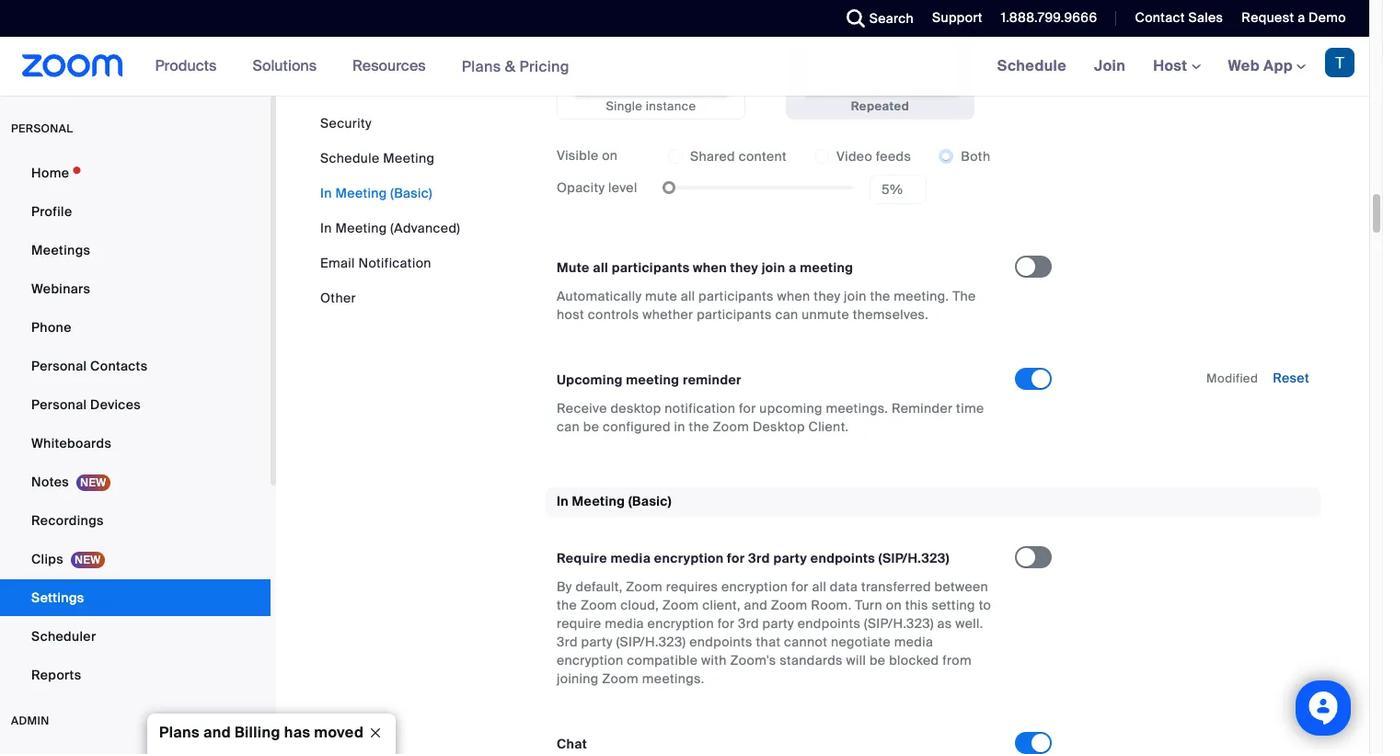 Task type: locate. For each thing, give the bounding box(es) containing it.
join up the automatically mute all participants when they join the meeting. the host controls whether participants can unmute themselves.
[[762, 260, 785, 277]]

endpoints up data
[[811, 550, 875, 567]]

shared content
[[690, 148, 787, 165]]

in meeting (basic) down schedule meeting
[[320, 185, 432, 202]]

the inside the automatically mute all participants when they join the meeting. the host controls whether participants can unmute themselves.
[[870, 289, 891, 305]]

1 horizontal spatial and
[[744, 597, 768, 614]]

they up the automatically mute all participants when they join the meeting. the host controls whether participants can unmute themselves.
[[730, 260, 759, 277]]

on
[[602, 147, 618, 164], [886, 597, 902, 614]]

requires
[[666, 579, 718, 595]]

in meeting (basic) up require
[[557, 494, 672, 510]]

opacity level
[[557, 180, 637, 196]]

1 vertical spatial on
[[886, 597, 902, 614]]

zoom up cloud,
[[626, 579, 663, 595]]

1 horizontal spatial the
[[689, 419, 709, 436]]

plans left &
[[462, 57, 501, 76]]

the
[[870, 289, 891, 305], [689, 419, 709, 436], [557, 597, 577, 614]]

1.888.799.9666 button
[[987, 0, 1102, 37], [1001, 9, 1097, 26]]

notes
[[31, 474, 69, 491]]

menu bar
[[320, 114, 460, 307]]

1 personal from the top
[[31, 358, 87, 375]]

(basic) up (advanced)
[[391, 185, 432, 202]]

3rd up that
[[738, 616, 759, 632]]

0 vertical spatial on
[[602, 147, 618, 164]]

1 vertical spatial and
[[203, 723, 231, 743]]

personal inside 'link'
[[31, 358, 87, 375]]

(advanced)
[[391, 220, 460, 237]]

in up require
[[557, 494, 569, 510]]

1 vertical spatial they
[[814, 289, 841, 305]]

a left demo
[[1298, 9, 1305, 26]]

(sip/h.323) down this
[[864, 616, 934, 632]]

1 vertical spatial in
[[320, 220, 332, 237]]

0 horizontal spatial the
[[557, 597, 577, 614]]

1 horizontal spatial meetings.
[[826, 401, 888, 417]]

the up themselves.
[[870, 289, 891, 305]]

meeting
[[800, 260, 853, 277], [626, 372, 680, 389]]

1 vertical spatial when
[[777, 289, 810, 305]]

1 vertical spatial (basic)
[[629, 494, 672, 510]]

2 vertical spatial participants
[[697, 307, 772, 323]]

(sip/h.323) up compatible
[[616, 634, 686, 651]]

0 horizontal spatial plans
[[159, 723, 200, 743]]

personal for personal contacts
[[31, 358, 87, 375]]

content
[[739, 148, 787, 165]]

1 vertical spatial personal
[[31, 397, 87, 413]]

0 vertical spatial and
[[744, 597, 768, 614]]

reports
[[31, 667, 81, 684]]

whether
[[643, 307, 693, 323]]

0 vertical spatial (basic)
[[391, 185, 432, 202]]

1 horizontal spatial in meeting (basic)
[[557, 494, 672, 510]]

0 vertical spatial plans
[[462, 57, 501, 76]]

request a demo link
[[1228, 0, 1369, 37], [1242, 9, 1346, 26]]

plans for plans and billing has moved
[[159, 723, 200, 743]]

products
[[155, 56, 217, 75]]

0 vertical spatial personal
[[31, 358, 87, 375]]

1.888.799.9666 button up the join
[[987, 0, 1102, 37]]

support link
[[919, 0, 987, 37], [932, 9, 983, 26]]

plans & pricing link
[[462, 57, 570, 76], [462, 57, 570, 76]]

2 personal from the top
[[31, 397, 87, 413]]

1 horizontal spatial schedule
[[997, 56, 1067, 75]]

feeds
[[876, 148, 911, 165]]

meeting for schedule meeting link at the top left
[[383, 150, 435, 167]]

2 vertical spatial the
[[557, 597, 577, 614]]

media up blocked
[[894, 634, 933, 651]]

upcoming
[[557, 372, 623, 389]]

schedule meeting link
[[320, 150, 435, 167]]

schedule inside "link"
[[997, 56, 1067, 75]]

1 vertical spatial endpoints
[[798, 616, 861, 632]]

0 vertical spatial in
[[320, 185, 332, 202]]

in down schedule meeting link at the top left
[[320, 185, 332, 202]]

2 horizontal spatial the
[[870, 289, 891, 305]]

moved
[[314, 723, 364, 743]]

party up that
[[763, 616, 794, 632]]

1 vertical spatial schedule
[[320, 150, 380, 167]]

zoom
[[713, 419, 749, 436], [626, 579, 663, 595], [581, 597, 617, 614], [662, 597, 699, 614], [771, 597, 808, 614], [602, 671, 639, 687]]

all inside by default, zoom requires encryption for all data transferred between the zoom cloud, zoom client, and zoom room. turn on this setting to require media encryption for 3rd party endpoints (sip/h.323) as well. 3rd party (sip/h.323) endpoints that cannot negotiate media encryption compatible with zoom's standards will be blocked from joining zoom meetings.
[[812, 579, 827, 595]]

the down by
[[557, 597, 577, 614]]

meetings.
[[826, 401, 888, 417], [642, 671, 705, 687]]

zoom up "cannot"
[[771, 597, 808, 614]]

1 vertical spatial meetings.
[[642, 671, 705, 687]]

host
[[557, 307, 584, 323]]

in for in meeting (basic) link
[[320, 185, 332, 202]]

in up email
[[320, 220, 332, 237]]

a up the automatically mute all participants when they join the meeting. the host controls whether participants can unmute themselves.
[[789, 260, 797, 277]]

0 vertical spatial when
[[693, 260, 727, 277]]

request a demo
[[1242, 9, 1346, 26]]

demo
[[1309, 9, 1346, 26]]

2 vertical spatial all
[[812, 579, 827, 595]]

2 horizontal spatial all
[[812, 579, 827, 595]]

meetings. down compatible
[[642, 671, 705, 687]]

on right "visible"
[[602, 147, 618, 164]]

can
[[775, 307, 798, 323], [557, 419, 580, 436]]

profile link
[[0, 193, 271, 230]]

security link
[[320, 115, 372, 132]]

3rd down require
[[557, 634, 578, 651]]

0 horizontal spatial (basic)
[[391, 185, 432, 202]]

can left unmute
[[775, 307, 798, 323]]

settings
[[31, 590, 84, 606]]

all inside the automatically mute all participants when they join the meeting. the host controls whether participants can unmute themselves.
[[681, 289, 695, 305]]

in for "in meeting (advanced)" link
[[320, 220, 332, 237]]

for up desktop
[[739, 401, 756, 417]]

personal down phone
[[31, 358, 87, 375]]

meeting down schedule meeting
[[335, 185, 387, 202]]

1 vertical spatial participants
[[699, 289, 774, 305]]

join up unmute
[[844, 289, 867, 305]]

visible on option group
[[668, 142, 991, 171]]

1 horizontal spatial a
[[1298, 9, 1305, 26]]

meetings link
[[0, 232, 271, 269]]

menu item
[[0, 747, 271, 755]]

0 horizontal spatial meeting
[[626, 372, 680, 389]]

party down require
[[581, 634, 613, 651]]

desktop
[[611, 401, 661, 417]]

0 vertical spatial the
[[870, 289, 891, 305]]

reminder
[[683, 372, 742, 389]]

that
[[756, 634, 781, 651]]

the inside by default, zoom requires encryption for all data transferred between the zoom cloud, zoom client, and zoom room. turn on this setting to require media encryption for 3rd party endpoints (sip/h.323) as well. 3rd party (sip/h.323) endpoints that cannot negotiate media encryption compatible with zoom's standards will be blocked from joining zoom meetings.
[[557, 597, 577, 614]]

1 horizontal spatial when
[[777, 289, 810, 305]]

banner
[[0, 37, 1369, 97]]

in meeting (advanced) link
[[320, 220, 460, 237]]

meeting up in meeting (basic) link
[[383, 150, 435, 167]]

schedule for schedule
[[997, 56, 1067, 75]]

plans inside product information navigation
[[462, 57, 501, 76]]

0 vertical spatial can
[[775, 307, 798, 323]]

settings link
[[0, 580, 271, 617]]

resources button
[[353, 37, 434, 96]]

encryption down requires
[[648, 616, 714, 632]]

0 vertical spatial a
[[1298, 9, 1305, 26]]

0 horizontal spatial schedule
[[320, 150, 380, 167]]

scheduler link
[[0, 618, 271, 655]]

meeting for in meeting (basic) link
[[335, 185, 387, 202]]

recordings
[[31, 513, 104, 529]]

0 vertical spatial schedule
[[997, 56, 1067, 75]]

meeting up desktop
[[626, 372, 680, 389]]

1 horizontal spatial plans
[[462, 57, 501, 76]]

1.888.799.9666
[[1001, 9, 1097, 26]]

1.888.799.9666 button up schedule "link"
[[1001, 9, 1097, 26]]

endpoints up with
[[690, 634, 753, 651]]

in meeting (basic) element
[[546, 488, 1321, 755]]

when up unmute
[[777, 289, 810, 305]]

shared
[[690, 148, 735, 165]]

for up client,
[[727, 550, 745, 567]]

client,
[[702, 597, 741, 614]]

time
[[956, 401, 984, 417]]

and right client,
[[744, 597, 768, 614]]

be right will
[[870, 652, 886, 669]]

reports link
[[0, 657, 271, 694]]

(sip/h.323) up transferred
[[879, 550, 950, 567]]

they up unmute
[[814, 289, 841, 305]]

solutions
[[253, 56, 317, 75]]

plans
[[462, 57, 501, 76], [159, 723, 200, 743]]

meeting up unmute
[[800, 260, 853, 277]]

for
[[739, 401, 756, 417], [727, 550, 745, 567], [792, 579, 809, 595], [718, 616, 735, 632]]

0 vertical spatial they
[[730, 260, 759, 277]]

&
[[505, 57, 516, 76]]

2 vertical spatial endpoints
[[690, 634, 753, 651]]

when up whether
[[693, 260, 727, 277]]

schedule
[[997, 56, 1067, 75], [320, 150, 380, 167]]

meeting up email notification
[[335, 220, 387, 237]]

1 vertical spatial a
[[789, 260, 797, 277]]

(basic) down configured
[[629, 494, 672, 510]]

1 vertical spatial all
[[681, 289, 695, 305]]

compatible
[[627, 652, 698, 669]]

and left billing
[[203, 723, 231, 743]]

1 horizontal spatial can
[[775, 307, 798, 323]]

(basic) inside menu bar
[[391, 185, 432, 202]]

schedule inside menu bar
[[320, 150, 380, 167]]

1 vertical spatial join
[[844, 289, 867, 305]]

schedule down security link at the left top
[[320, 150, 380, 167]]

meetings. up client.
[[826, 401, 888, 417]]

join link
[[1081, 37, 1139, 96]]

0 horizontal spatial meetings.
[[642, 671, 705, 687]]

negotiate
[[831, 634, 891, 651]]

be down receive
[[583, 419, 599, 436]]

0 vertical spatial be
[[583, 419, 599, 436]]

party up by default, zoom requires encryption for all data transferred between the zoom cloud, zoom client, and zoom room. turn on this setting to require media encryption for 3rd party endpoints (sip/h.323) as well. 3rd party (sip/h.323) endpoints that cannot negotiate media encryption compatible with zoom's standards will be blocked from joining zoom meetings.
[[773, 550, 807, 567]]

zoom right joining
[[602, 671, 639, 687]]

upcoming
[[760, 401, 822, 417]]

meetings
[[31, 242, 90, 259]]

email notification
[[320, 255, 431, 271]]

1 vertical spatial can
[[557, 419, 580, 436]]

request
[[1242, 9, 1294, 26]]

1 horizontal spatial (basic)
[[629, 494, 672, 510]]

0 vertical spatial all
[[593, 260, 608, 277]]

2 vertical spatial 3rd
[[557, 634, 578, 651]]

level
[[608, 180, 637, 196]]

email notification link
[[320, 255, 431, 271]]

personal up whiteboards
[[31, 397, 87, 413]]

this
[[905, 597, 928, 614]]

1 horizontal spatial meeting
[[800, 260, 853, 277]]

0 horizontal spatial be
[[583, 419, 599, 436]]

resources
[[353, 56, 426, 75]]

1 horizontal spatial be
[[870, 652, 886, 669]]

can down receive
[[557, 419, 580, 436]]

1 horizontal spatial all
[[681, 289, 695, 305]]

media down cloud,
[[605, 616, 644, 632]]

0 horizontal spatial can
[[557, 419, 580, 436]]

upcoming meeting reminder
[[557, 372, 742, 389]]

0 horizontal spatial a
[[789, 260, 797, 277]]

(basic)
[[391, 185, 432, 202], [629, 494, 672, 510]]

personal devices link
[[0, 387, 271, 423]]

0 horizontal spatial when
[[693, 260, 727, 277]]

0 vertical spatial meetings.
[[826, 401, 888, 417]]

1 vertical spatial plans
[[159, 723, 200, 743]]

personal for personal devices
[[31, 397, 87, 413]]

schedule down the '1.888.799.9666'
[[997, 56, 1067, 75]]

zoom down notification
[[713, 419, 749, 436]]

1 horizontal spatial join
[[844, 289, 867, 305]]

endpoints down room.
[[798, 616, 861, 632]]

plans down 'reports' link
[[159, 723, 200, 743]]

0 horizontal spatial join
[[762, 260, 785, 277]]

1 vertical spatial the
[[689, 419, 709, 436]]

1 vertical spatial in meeting (basic)
[[557, 494, 672, 510]]

schedule for schedule meeting
[[320, 150, 380, 167]]

video
[[837, 148, 873, 165]]

admin
[[11, 714, 49, 729]]

media
[[611, 550, 651, 567], [605, 616, 644, 632], [894, 634, 933, 651]]

on down transferred
[[886, 597, 902, 614]]

zoom inside receive desktop notification for upcoming meetings. reminder time can be configured in the zoom desktop client.
[[713, 419, 749, 436]]

2 vertical spatial media
[[894, 634, 933, 651]]

1 vertical spatial (sip/h.323)
[[864, 616, 934, 632]]

1 vertical spatial be
[[870, 652, 886, 669]]

the down notification
[[689, 419, 709, 436]]

1 horizontal spatial they
[[814, 289, 841, 305]]

1 horizontal spatial on
[[886, 597, 902, 614]]

3rd up by default, zoom requires encryption for all data transferred between the zoom cloud, zoom client, and zoom room. turn on this setting to require media encryption for 3rd party endpoints (sip/h.323) as well. 3rd party (sip/h.323) endpoints that cannot negotiate media encryption compatible with zoom's standards will be blocked from joining zoom meetings.
[[748, 550, 770, 567]]

1 vertical spatial media
[[605, 616, 644, 632]]

blocked
[[889, 652, 939, 669]]

0 horizontal spatial and
[[203, 723, 231, 743]]

media up 'default,'
[[611, 550, 651, 567]]

turn
[[855, 597, 883, 614]]

0 vertical spatial participants
[[612, 260, 690, 277]]

0 vertical spatial in meeting (basic)
[[320, 185, 432, 202]]

encryption up requires
[[654, 550, 724, 567]]



Task type: describe. For each thing, give the bounding box(es) containing it.
plans and billing has moved
[[159, 723, 364, 743]]

and inside by default, zoom requires encryption for all data transferred between the zoom cloud, zoom client, and zoom room. turn on this setting to require media encryption for 3rd party endpoints (sip/h.323) as well. 3rd party (sip/h.323) endpoints that cannot negotiate media encryption compatible with zoom's standards will be blocked from joining zoom meetings.
[[744, 597, 768, 614]]

plans for plans & pricing
[[462, 57, 501, 76]]

room.
[[811, 597, 852, 614]]

be inside by default, zoom requires encryption for all data transferred between the zoom cloud, zoom client, and zoom room. turn on this setting to require media encryption for 3rd party endpoints (sip/h.323) as well. 3rd party (sip/h.323) endpoints that cannot negotiate media encryption compatible with zoom's standards will be blocked from joining zoom meetings.
[[870, 652, 886, 669]]

automatically
[[557, 289, 642, 305]]

mute
[[557, 260, 590, 277]]

both
[[961, 148, 991, 165]]

for down client,
[[718, 616, 735, 632]]

0 vertical spatial endpoints
[[811, 550, 875, 567]]

notes link
[[0, 464, 271, 501]]

0 vertical spatial party
[[773, 550, 807, 567]]

personal
[[11, 121, 73, 136]]

can inside receive desktop notification for upcoming meetings. reminder time can be configured in the zoom desktop client.
[[557, 419, 580, 436]]

by
[[557, 579, 572, 595]]

phone
[[31, 319, 72, 336]]

unmute
[[802, 307, 849, 323]]

email
[[320, 255, 355, 271]]

other
[[320, 290, 356, 306]]

to
[[979, 597, 991, 614]]

repeated
[[851, 99, 910, 114]]

has
[[284, 723, 310, 743]]

0 vertical spatial media
[[611, 550, 651, 567]]

support
[[932, 9, 983, 26]]

billing
[[235, 723, 280, 743]]

recordings link
[[0, 503, 271, 539]]

0 vertical spatial 3rd
[[748, 550, 770, 567]]

configured
[[603, 419, 671, 436]]

web
[[1228, 56, 1260, 75]]

search button
[[833, 0, 919, 37]]

plans & pricing
[[462, 57, 570, 76]]

will
[[846, 652, 866, 669]]

0 vertical spatial join
[[762, 260, 785, 277]]

zoom's
[[730, 652, 776, 669]]

whiteboards link
[[0, 425, 271, 462]]

controls
[[588, 307, 639, 323]]

client.
[[809, 419, 849, 436]]

standards
[[780, 652, 843, 669]]

devices
[[90, 397, 141, 413]]

chat
[[557, 736, 587, 753]]

themselves.
[[853, 307, 929, 323]]

home link
[[0, 155, 271, 191]]

meetings navigation
[[984, 37, 1369, 97]]

they inside the automatically mute all participants when they join the meeting. the host controls whether participants can unmute themselves.
[[814, 289, 841, 305]]

meeting for "in meeting (advanced)" link
[[335, 220, 387, 237]]

schedule meeting
[[320, 150, 435, 167]]

meetings. inside receive desktop notification for upcoming meetings. reminder time can be configured in the zoom desktop client.
[[826, 401, 888, 417]]

join
[[1094, 56, 1126, 75]]

desktop
[[753, 419, 805, 436]]

solutions button
[[253, 37, 325, 96]]

app
[[1264, 56, 1293, 75]]

in meeting (advanced)
[[320, 220, 460, 237]]

encryption down require media encryption for 3rd party endpoints (sip/h.323)
[[721, 579, 788, 595]]

when inside the automatically mute all participants when they join the meeting. the host controls whether participants can unmute themselves.
[[777, 289, 810, 305]]

data
[[830, 579, 858, 595]]

as
[[937, 616, 952, 632]]

receive desktop notification for upcoming meetings. reminder time can be configured in the zoom desktop client.
[[557, 401, 984, 436]]

be inside receive desktop notification for upcoming meetings. reminder time can be configured in the zoom desktop client.
[[583, 419, 599, 436]]

on inside by default, zoom requires encryption for all data transferred between the zoom cloud, zoom client, and zoom room. turn on this setting to require media encryption for 3rd party endpoints (sip/h.323) as well. 3rd party (sip/h.323) endpoints that cannot negotiate media encryption compatible with zoom's standards will be blocked from joining zoom meetings.
[[886, 597, 902, 614]]

contact
[[1135, 9, 1185, 26]]

join inside the automatically mute all participants when they join the meeting. the host controls whether participants can unmute themselves.
[[844, 289, 867, 305]]

zoom logo image
[[22, 54, 123, 77]]

for left data
[[792, 579, 809, 595]]

scheduler
[[31, 629, 96, 645]]

single instance
[[606, 99, 696, 114]]

mute
[[645, 289, 677, 305]]

video feeds
[[837, 148, 911, 165]]

well.
[[956, 616, 983, 632]]

0 vertical spatial meeting
[[800, 260, 853, 277]]

zoom down requires
[[662, 597, 699, 614]]

default,
[[576, 579, 623, 595]]

menu bar containing security
[[320, 114, 460, 307]]

contacts
[[90, 358, 148, 375]]

the inside receive desktop notification for upcoming meetings. reminder time can be configured in the zoom desktop client.
[[689, 419, 709, 436]]

transferred
[[861, 579, 931, 595]]

Repeated radio
[[786, 0, 975, 120]]

0 vertical spatial (sip/h.323)
[[879, 550, 950, 567]]

opacity
[[557, 180, 605, 196]]

web app button
[[1228, 56, 1306, 75]]

1 vertical spatial meeting
[[626, 372, 680, 389]]

personal contacts link
[[0, 348, 271, 385]]

reset button
[[1273, 370, 1310, 387]]

webinars
[[31, 281, 90, 297]]

Single instance radio
[[557, 0, 745, 120]]

can inside the automatically mute all participants when they join the meeting. the host controls whether participants can unmute themselves.
[[775, 307, 798, 323]]

notification
[[665, 401, 736, 417]]

1 vertical spatial 3rd
[[738, 616, 759, 632]]

whiteboards
[[31, 435, 112, 452]]

close image
[[361, 725, 390, 742]]

0 horizontal spatial they
[[730, 260, 759, 277]]

meetings. inside by default, zoom requires encryption for all data transferred between the zoom cloud, zoom client, and zoom room. turn on this setting to require media encryption for 3rd party endpoints (sip/h.323) as well. 3rd party (sip/h.323) endpoints that cannot negotiate media encryption compatible with zoom's standards will be blocked from joining zoom meetings.
[[642, 671, 705, 687]]

for inside receive desktop notification for upcoming meetings. reminder time can be configured in the zoom desktop client.
[[739, 401, 756, 417]]

1 vertical spatial party
[[763, 616, 794, 632]]

0 horizontal spatial all
[[593, 260, 608, 277]]

with
[[701, 652, 727, 669]]

the
[[953, 289, 976, 305]]

personal menu menu
[[0, 155, 271, 696]]

banner containing products
[[0, 37, 1369, 97]]

reminder
[[892, 401, 953, 417]]

host
[[1153, 56, 1191, 75]]

contact sales
[[1135, 9, 1223, 26]]

set opacity level text field
[[870, 175, 927, 205]]

profile picture image
[[1325, 48, 1355, 77]]

clips
[[31, 551, 63, 568]]

2 vertical spatial party
[[581, 634, 613, 651]]

automatically mute all participants when they join the meeting. the host controls whether participants can unmute themselves.
[[557, 289, 976, 323]]

2 vertical spatial in
[[557, 494, 569, 510]]

product information navigation
[[141, 37, 583, 97]]

zoom down 'default,'
[[581, 597, 617, 614]]

search
[[869, 10, 914, 27]]

personal contacts
[[31, 358, 148, 375]]

2 vertical spatial (sip/h.323)
[[616, 634, 686, 651]]

meeting up require
[[572, 494, 625, 510]]

encryption up joining
[[557, 652, 623, 669]]

security
[[320, 115, 372, 132]]

0 horizontal spatial on
[[602, 147, 618, 164]]

setting
[[932, 597, 975, 614]]

joining
[[557, 671, 599, 687]]

single
[[606, 99, 643, 114]]

0 horizontal spatial in meeting (basic)
[[320, 185, 432, 202]]

by default, zoom requires encryption for all data transferred between the zoom cloud, zoom client, and zoom room. turn on this setting to require media encryption for 3rd party endpoints (sip/h.323) as well. 3rd party (sip/h.323) endpoints that cannot negotiate media encryption compatible with zoom's standards will be blocked from joining zoom meetings.
[[557, 579, 991, 687]]



Task type: vqa. For each thing, say whether or not it's contained in the screenshot.
CONTACT
yes



